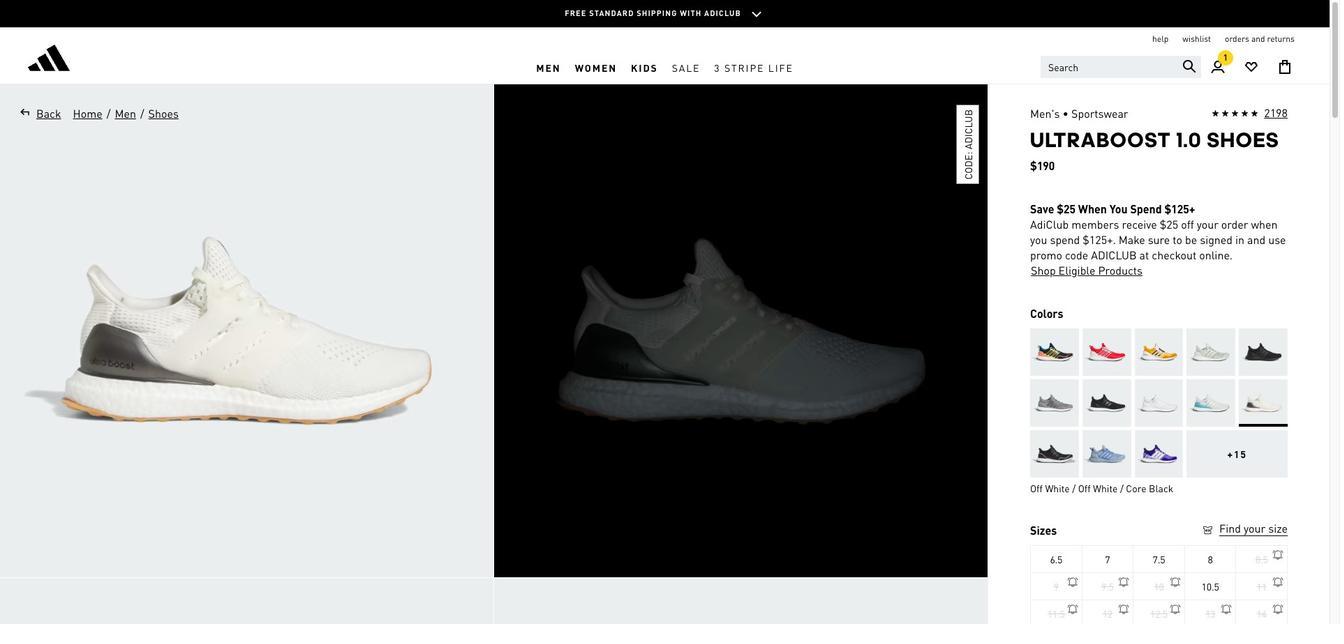 Task type: vqa. For each thing, say whether or not it's contained in the screenshot.
your to the right
yes



Task type: describe. For each thing, give the bounding box(es) containing it.
8
[[1208, 554, 1213, 566]]

save
[[1030, 202, 1054, 216]]

Search field
[[1041, 56, 1201, 78]]

shop eligible products link
[[1030, 263, 1143, 279]]

sale link
[[665, 51, 707, 84]]

product color: active red / active red / core black image
[[1083, 329, 1131, 376]]

10.5
[[1202, 581, 1219, 593]]

save $25 when you spend $125+ adiclub members receive $25 off your order when you spend $125+. make sure to be signed in and use promo code adiclub at checkout online. shop eligible products
[[1030, 202, 1286, 278]]

11.5
[[1048, 608, 1065, 621]]

9.5
[[1102, 581, 1114, 593]]

members
[[1072, 217, 1119, 232]]

find your size button
[[1201, 521, 1288, 539]]

13 button
[[1185, 600, 1237, 625]]

orders
[[1225, 34, 1249, 44]]

find your size
[[1220, 521, 1288, 536]]

when
[[1078, 202, 1107, 216]]

code: adiclub
[[962, 110, 974, 180]]

11.5 button
[[1031, 600, 1082, 625]]

11 button
[[1237, 573, 1288, 601]]

13
[[1205, 608, 1216, 621]]

shop
[[1031, 263, 1056, 278]]

use
[[1268, 232, 1286, 247]]

order
[[1221, 217, 1248, 232]]

with
[[680, 8, 702, 18]]

core
[[1126, 482, 1147, 495]]

black
[[1149, 482, 1174, 495]]

your inside save $25 when you spend $125+ adiclub members receive $25 off your order when you spend $125+. make sure to be signed in and use promo code adiclub at checkout online. shop eligible products
[[1197, 217, 1219, 232]]

7
[[1105, 554, 1110, 566]]

ultraboost
[[1030, 128, 1171, 152]]

product color: off white / off white / core black image
[[1239, 380, 1288, 427]]

product color: cloud white / team maroon / team colleg gold image
[[1135, 329, 1183, 376]]

1 white from the left
[[1045, 482, 1070, 495]]

8.5
[[1256, 554, 1268, 566]]

men
[[115, 106, 136, 121]]

colors
[[1030, 306, 1063, 321]]

kids link
[[624, 51, 665, 84]]

men's
[[1030, 106, 1060, 121]]

make
[[1119, 232, 1145, 247]]

wishlist
[[1183, 34, 1211, 44]]

$190
[[1030, 158, 1055, 173]]

ultraboost 1.0 shoes $190
[[1030, 128, 1280, 173]]

6.5
[[1050, 554, 1063, 566]]

find
[[1220, 521, 1241, 536]]

product color: core black / core black / wonder quartz image
[[1030, 431, 1079, 478]]

help
[[1153, 34, 1169, 44]]

standard
[[589, 8, 634, 18]]

0 vertical spatial and
[[1252, 34, 1265, 44]]

/ left core on the right of the page
[[1120, 482, 1124, 495]]

and inside save $25 when you spend $125+ adiclub members receive $25 off your order when you spend $125+. make sure to be signed in and use promo code adiclub at checkout online. shop eligible products
[[1247, 232, 1266, 247]]

+15 button
[[1187, 431, 1288, 478]]

9
[[1054, 581, 1059, 593]]

orders and returns
[[1225, 34, 1295, 44]]

0 vertical spatial adiclub
[[704, 8, 741, 18]]

3
[[714, 61, 721, 74]]

home
[[73, 106, 102, 121]]

home / men / shoes
[[73, 106, 179, 121]]

to
[[1173, 232, 1183, 247]]

women link
[[568, 51, 624, 84]]

free standard shipping with adiclub
[[565, 8, 741, 18]]

10.5 button
[[1185, 573, 1237, 601]]

10 button
[[1134, 573, 1185, 601]]

find your size image
[[1201, 524, 1215, 537]]

sportswear
[[1072, 106, 1128, 121]]

2 off from the left
[[1078, 482, 1091, 495]]

7.5 button
[[1134, 546, 1185, 574]]

off white / off white / core black
[[1030, 482, 1174, 495]]

$125+
[[1165, 202, 1195, 216]]

12
[[1103, 608, 1113, 621]]

wishlist link
[[1183, 34, 1211, 45]]

code:
[[962, 152, 974, 180]]

/ right men
[[140, 106, 144, 121]]

be
[[1185, 232, 1197, 247]]

0 horizontal spatial $25
[[1057, 202, 1076, 216]]

12.5 button
[[1134, 600, 1185, 625]]

product color: core black / core black / bright blue image
[[1030, 329, 1079, 376]]



Task type: locate. For each thing, give the bounding box(es) containing it.
0 vertical spatial shoes
[[148, 106, 179, 121]]

/ left men
[[107, 106, 111, 121]]

0 horizontal spatial shoes
[[148, 106, 179, 121]]

8 button
[[1185, 546, 1237, 574]]

0 horizontal spatial your
[[1197, 217, 1219, 232]]

product color: core black / core black / beam green image up product color: off white / off white / core black image
[[1239, 329, 1288, 376]]

at
[[1140, 248, 1149, 262]]

back
[[36, 106, 61, 121]]

product color: crystal white / crystal white / preloved blue image
[[1187, 380, 1236, 427]]

1 vertical spatial and
[[1247, 232, 1266, 247]]

adiclub
[[704, 8, 741, 18], [962, 110, 974, 150], [1091, 248, 1137, 262]]

code
[[1065, 248, 1088, 262]]

1 horizontal spatial your
[[1244, 521, 1266, 536]]

2 horizontal spatial adiclub
[[1091, 248, 1137, 262]]

1 vertical spatial product color: core black / core black / beam green image
[[1083, 380, 1131, 427]]

life
[[768, 61, 793, 74]]

2 vertical spatial adiclub
[[1091, 248, 1137, 262]]

0 horizontal spatial white
[[1045, 482, 1070, 495]]

and right in
[[1247, 232, 1266, 247]]

adiclub inside save $25 when you spend $125+ adiclub members receive $25 off your order when you spend $125+. make sure to be signed in and use promo code adiclub at checkout online. shop eligible products
[[1091, 248, 1137, 262]]

product color: core black / core black / beam green image
[[1239, 329, 1288, 376], [1083, 380, 1131, 427]]

0 vertical spatial your
[[1197, 217, 1219, 232]]

2198
[[1264, 105, 1288, 120]]

kids
[[631, 61, 658, 74]]

2 white from the left
[[1093, 482, 1118, 495]]

off down product color: blue dawn / blue dawn / blue fusion image
[[1078, 482, 1091, 495]]

•
[[1063, 106, 1069, 121]]

1 vertical spatial adiclub
[[962, 110, 974, 150]]

7 button
[[1082, 546, 1134, 574]]

shoes inside ultraboost 1.0 shoes $190
[[1207, 128, 1280, 152]]

free
[[565, 8, 587, 18]]

white ultraboost 1.0 shoes image
[[0, 84, 494, 578], [494, 84, 988, 578], [0, 579, 494, 625], [494, 579, 988, 625]]

main navigation element
[[318, 51, 1012, 84]]

stripe
[[725, 61, 765, 74]]

$25 up adiclub
[[1057, 202, 1076, 216]]

help link
[[1153, 34, 1169, 45]]

spend
[[1130, 202, 1162, 216]]

in
[[1236, 232, 1245, 247]]

2198 button
[[1212, 105, 1288, 122]]

1 horizontal spatial white
[[1093, 482, 1118, 495]]

14 button
[[1237, 600, 1288, 625]]

1.0
[[1176, 128, 1202, 152]]

1 horizontal spatial $25
[[1160, 217, 1178, 232]]

1 vertical spatial shoes
[[1207, 128, 1280, 152]]

product color: cloud white / cloud white / cloud white image
[[1135, 380, 1183, 427]]

7.5
[[1153, 554, 1165, 566]]

shoes link
[[148, 105, 179, 122]]

9.5 button
[[1082, 573, 1134, 601]]

0 vertical spatial product color: core black / core black / beam green image
[[1239, 329, 1288, 376]]

size
[[1269, 521, 1288, 536]]

product color: grey three / grey five / core black image
[[1030, 380, 1079, 427]]

adiclub up products
[[1091, 248, 1137, 262]]

product color: linen green / linen green / silver green image
[[1187, 329, 1236, 376]]

$25
[[1057, 202, 1076, 216], [1160, 217, 1178, 232]]

adiclub right with
[[704, 8, 741, 18]]

1
[[1224, 52, 1228, 63]]

home link
[[72, 105, 103, 122]]

your
[[1197, 217, 1219, 232], [1244, 521, 1266, 536]]

white left core on the right of the page
[[1093, 482, 1118, 495]]

women
[[575, 61, 617, 74]]

11
[[1257, 581, 1267, 593]]

product color: core black / core black / beam green image up product color: blue dawn / blue dawn / blue fusion image
[[1083, 380, 1131, 427]]

1 horizontal spatial product color: core black / core black / beam green image
[[1239, 329, 1288, 376]]

/ down product color: core black / core black / wonder quartz image
[[1072, 482, 1076, 495]]

10
[[1154, 581, 1164, 593]]

sizes
[[1030, 524, 1057, 538]]

online.
[[1199, 248, 1233, 262]]

3 stripe life link
[[707, 51, 800, 84]]

you
[[1030, 232, 1047, 247]]

your up signed
[[1197, 217, 1219, 232]]

0 horizontal spatial off
[[1030, 482, 1043, 495]]

sale
[[672, 61, 700, 74]]

product color: lucid blue / cloud white / blue fusion image
[[1135, 431, 1183, 478]]

0 horizontal spatial product color: core black / core black / beam green image
[[1083, 380, 1131, 427]]

men link
[[114, 105, 137, 122]]

12 button
[[1082, 600, 1134, 625]]

shoes down 2198 button
[[1207, 128, 1280, 152]]

shoes right men
[[148, 106, 179, 121]]

off
[[1181, 217, 1194, 232]]

+15
[[1228, 448, 1247, 461]]

men link
[[529, 51, 568, 84]]

1 horizontal spatial off
[[1078, 482, 1091, 495]]

checkout
[[1152, 248, 1197, 262]]

adiclub
[[1030, 217, 1069, 232]]

your left size
[[1244, 521, 1266, 536]]

and right orders
[[1252, 34, 1265, 44]]

8.5 button
[[1237, 546, 1288, 574]]

men
[[536, 61, 561, 74]]

shoes
[[148, 106, 179, 121], [1207, 128, 1280, 152]]

9 button
[[1031, 573, 1082, 601]]

off down product color: core black / core black / wonder quartz image
[[1030, 482, 1043, 495]]

1 vertical spatial your
[[1244, 521, 1266, 536]]

/
[[107, 106, 111, 121], [140, 106, 144, 121], [1072, 482, 1076, 495], [1120, 482, 1124, 495]]

your inside button
[[1244, 521, 1266, 536]]

1 link
[[1201, 50, 1235, 84]]

sure
[[1148, 232, 1170, 247]]

you
[[1110, 202, 1128, 216]]

signed
[[1200, 232, 1233, 247]]

product color: blue dawn / blue dawn / blue fusion image
[[1083, 431, 1131, 478]]

1 vertical spatial $25
[[1160, 217, 1178, 232]]

eligible
[[1059, 263, 1096, 278]]

14
[[1257, 608, 1267, 621]]

0 horizontal spatial adiclub
[[704, 8, 741, 18]]

$25 up to
[[1160, 217, 1178, 232]]

1 off from the left
[[1030, 482, 1043, 495]]

white
[[1045, 482, 1070, 495], [1093, 482, 1118, 495]]

1 horizontal spatial adiclub
[[962, 110, 974, 150]]

returns
[[1267, 34, 1295, 44]]

white down product color: core black / core black / wonder quartz image
[[1045, 482, 1070, 495]]

orders and returns link
[[1225, 34, 1295, 45]]

back link
[[14, 105, 62, 122]]

shipping
[[637, 8, 677, 18]]

and
[[1252, 34, 1265, 44], [1247, 232, 1266, 247]]

0 vertical spatial $25
[[1057, 202, 1076, 216]]

receive
[[1122, 217, 1157, 232]]

adiclub up code:
[[962, 110, 974, 150]]

12.5
[[1150, 608, 1168, 621]]

3 stripe life
[[714, 61, 793, 74]]

1 horizontal spatial shoes
[[1207, 128, 1280, 152]]

promo
[[1030, 248, 1062, 262]]



